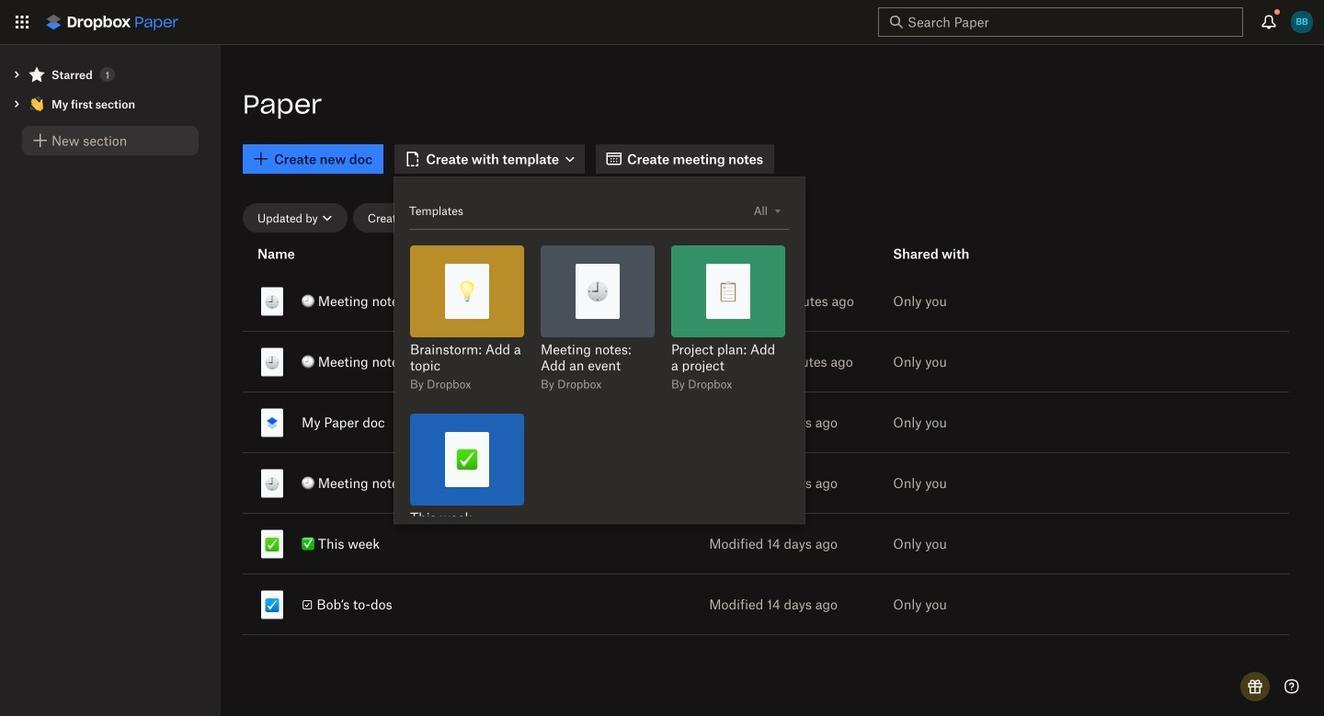 Task type: locate. For each thing, give the bounding box(es) containing it.
1 vertical spatial nine o'clock image
[[265, 355, 280, 370]]

menu
[[395, 178, 820, 581]]

light bulb image
[[456, 281, 478, 303]]

3 nine o'clock image from the top
[[265, 477, 280, 492]]

check mark button image
[[265, 538, 280, 552]]

row
[[243, 268, 1290, 335], [243, 328, 1290, 395], [243, 389, 1290, 456], [243, 450, 1290, 517], [243, 510, 1290, 578], [243, 571, 1290, 638]]

table
[[243, 236, 1302, 694]]

nine o'clock image
[[265, 295, 280, 309], [265, 355, 280, 370], [265, 477, 280, 492]]

1 row group from the top
[[243, 236, 1271, 271]]

0 vertical spatial nine o'clock image
[[265, 295, 280, 309]]

clipboard image
[[717, 281, 739, 303]]

3 row from the top
[[243, 389, 1290, 456]]

2 nine o'clock image from the top
[[265, 355, 280, 370]]

row group
[[243, 236, 1271, 271], [243, 268, 1290, 638]]

1 nine o'clock image from the top
[[265, 295, 280, 309]]

overlay image
[[775, 210, 781, 213]]

cell
[[243, 271, 603, 331], [243, 332, 603, 392], [1063, 332, 1271, 392], [243, 393, 603, 453], [1063, 393, 1271, 453], [243, 453, 603, 513], [1063, 453, 1271, 513], [243, 514, 603, 574], [243, 575, 603, 635], [1063, 575, 1271, 635]]

nine o'clock image for fourth row from the top
[[265, 477, 280, 492]]

2 vertical spatial nine o'clock image
[[265, 477, 280, 492]]

check box with check image
[[265, 598, 280, 613]]

nine o'clock image for 2nd row from the top of the page
[[265, 355, 280, 370]]

nine o'clock image for 1st row
[[265, 295, 280, 309]]

2 row from the top
[[243, 328, 1290, 395]]



Task type: vqa. For each thing, say whether or not it's contained in the screenshot.
Menu
yes



Task type: describe. For each thing, give the bounding box(es) containing it.
2 row group from the top
[[243, 268, 1290, 638]]

waving hand image
[[29, 97, 44, 111]]

5 row from the top
[[243, 510, 1290, 578]]

check mark button image
[[456, 449, 478, 471]]

New section text field
[[52, 131, 188, 151]]

6 row from the top
[[243, 571, 1290, 638]]

nine o'clock image
[[587, 281, 609, 303]]

4 row from the top
[[243, 450, 1290, 517]]

1 row from the top
[[243, 268, 1290, 335]]



